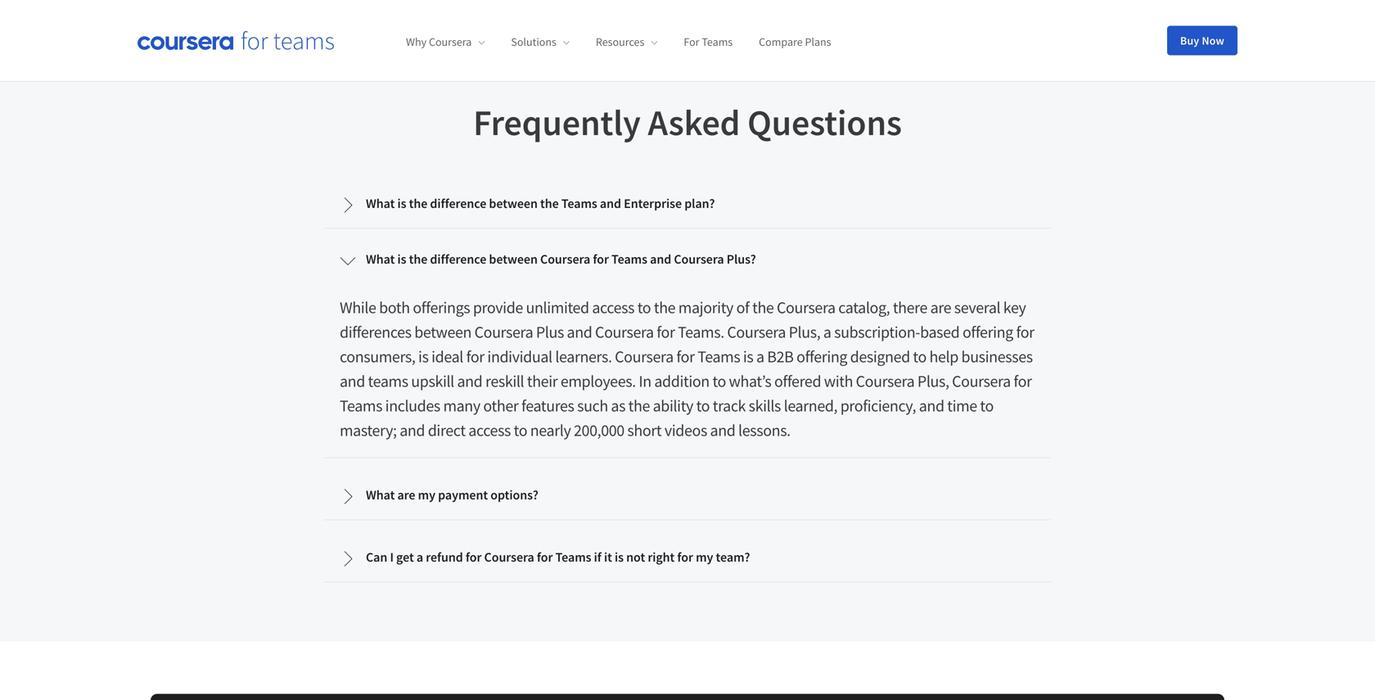 Task type: describe. For each thing, give the bounding box(es) containing it.
addition
[[654, 371, 710, 391]]

such
[[577, 395, 608, 416]]

frequently
[[473, 100, 641, 145]]

is inside dropdown button
[[397, 195, 406, 212]]

short
[[627, 420, 662, 441]]

proficiency,
[[841, 395, 916, 416]]

what's
[[729, 371, 772, 391]]

resources link
[[596, 35, 658, 49]]

individual
[[487, 346, 552, 367]]

right
[[648, 549, 675, 565]]

many
[[443, 395, 480, 416]]

coursera right why
[[429, 35, 472, 49]]

solutions link
[[511, 35, 570, 49]]

upskill
[[411, 371, 454, 391]]

nearly
[[530, 420, 571, 441]]

teams.
[[678, 322, 724, 342]]

and up learners.
[[567, 322, 592, 342]]

coursera down provide
[[475, 322, 533, 342]]

offered
[[774, 371, 821, 391]]

learned,
[[784, 395, 838, 416]]

what is the difference between the teams and enterprise plan? button
[[327, 182, 1049, 226]]

to right time
[[980, 395, 994, 416]]

ability
[[653, 395, 693, 416]]

compare plans link
[[759, 35, 831, 49]]

teams down enterprise
[[612, 251, 648, 267]]

not
[[626, 549, 645, 565]]

their
[[527, 371, 558, 391]]

coursera down businesses
[[952, 371, 1011, 391]]

to left nearly
[[514, 420, 527, 441]]

businesses
[[962, 346, 1033, 367]]

coursera down of on the right of page
[[727, 322, 786, 342]]

lessons.
[[739, 420, 791, 441]]

consumers,
[[340, 346, 415, 367]]

based
[[920, 322, 960, 342]]

200,000
[[574, 420, 625, 441]]

b2b
[[767, 346, 794, 367]]

provide
[[473, 297, 523, 318]]

for teams
[[684, 35, 733, 49]]

plus
[[536, 322, 564, 342]]

differences
[[340, 322, 412, 342]]

plans
[[805, 35, 831, 49]]

teams right for
[[702, 35, 733, 49]]

if
[[594, 549, 602, 565]]

what are my payment options?
[[366, 487, 539, 503]]

with
[[824, 371, 853, 391]]

my inside the can i get a refund for coursera for teams if it is not right for my team? dropdown button
[[696, 549, 713, 565]]

of
[[737, 297, 750, 318]]

frequently asked questions
[[473, 100, 902, 145]]

teams
[[368, 371, 408, 391]]

are inside dropdown button
[[397, 487, 416, 503]]

i
[[390, 549, 394, 565]]

and left time
[[919, 395, 945, 416]]

options?
[[491, 487, 539, 503]]

between for the
[[489, 195, 538, 212]]

what is the difference between coursera for teams and coursera plus?
[[366, 251, 756, 267]]

time
[[947, 395, 977, 416]]

for teams link
[[684, 35, 733, 49]]

both
[[379, 297, 410, 318]]

there
[[893, 297, 928, 318]]

while both offerings provide unlimited access to the majority of the coursera catalog, there are several key differences between coursera plus and coursera for teams. coursera plus, a subscription-based offering for consumers, is ideal for individual learners. coursera for teams is a b2b offering designed to help businesses and teams upskill and reskill their employees. in addition to what's offered with coursera plus, coursera for teams includes many other features such as the ability to track skills learned, proficiency, and time to mastery; and direct access to nearly 200,000 short videos and lessons.
[[340, 297, 1035, 441]]

buy
[[1181, 33, 1200, 48]]

coursera up in
[[615, 346, 674, 367]]

team?
[[716, 549, 750, 565]]

why coursera link
[[406, 35, 485, 49]]

coursera up learners.
[[595, 322, 654, 342]]

coursera left 'plus?'
[[674, 251, 724, 267]]

why coursera
[[406, 35, 472, 49]]

0 horizontal spatial plus,
[[789, 322, 821, 342]]

0 horizontal spatial offering
[[797, 346, 847, 367]]

as
[[611, 395, 626, 416]]

why
[[406, 35, 427, 49]]

to up track
[[713, 371, 726, 391]]

buy now button
[[1167, 26, 1238, 55]]

majority
[[679, 297, 734, 318]]

what for what are my payment options?
[[366, 487, 395, 503]]

what is the difference between coursera for teams and coursera plus? button
[[327, 238, 1049, 282]]

and down includes
[[400, 420, 425, 441]]

and inside what is the difference between the teams and enterprise plan? dropdown button
[[600, 195, 621, 212]]

can
[[366, 549, 388, 565]]

difference for the
[[430, 195, 487, 212]]

mastery;
[[340, 420, 397, 441]]

it
[[604, 549, 612, 565]]

in
[[639, 371, 652, 391]]

enterprise
[[624, 195, 682, 212]]



Task type: vqa. For each thing, say whether or not it's contained in the screenshot.
top EARN
no



Task type: locate. For each thing, give the bounding box(es) containing it.
and down track
[[710, 420, 736, 441]]

compare plans
[[759, 35, 831, 49]]

1 vertical spatial a
[[757, 346, 764, 367]]

access right unlimited
[[592, 297, 635, 318]]

and left enterprise
[[600, 195, 621, 212]]

1 vertical spatial what
[[366, 251, 395, 267]]

1 what from the top
[[366, 195, 395, 212]]

a left the b2b
[[757, 346, 764, 367]]

1 horizontal spatial plus,
[[918, 371, 949, 391]]

plan?
[[685, 195, 715, 212]]

the inside dropdown button
[[409, 251, 428, 267]]

my
[[418, 487, 436, 503], [696, 549, 713, 565]]

what for what is the difference between coursera for teams and coursera plus?
[[366, 251, 395, 267]]

my left team?
[[696, 549, 713, 565]]

and up many on the bottom of the page
[[457, 371, 483, 391]]

1 horizontal spatial my
[[696, 549, 713, 565]]

0 vertical spatial between
[[489, 195, 538, 212]]

teams left if
[[556, 549, 592, 565]]

difference for coursera
[[430, 251, 487, 267]]

1 vertical spatial access
[[469, 420, 511, 441]]

0 vertical spatial plus,
[[789, 322, 821, 342]]

between up provide
[[489, 251, 538, 267]]

features
[[522, 395, 574, 416]]

between up what is the difference between coursera for teams and coursera plus?
[[489, 195, 538, 212]]

can i get a refund for coursera for teams if it is not right for my team? button
[[327, 536, 1049, 580]]

learners.
[[555, 346, 612, 367]]

teams down teams.
[[698, 346, 740, 367]]

and
[[600, 195, 621, 212], [650, 251, 672, 267], [567, 322, 592, 342], [340, 371, 365, 391], [457, 371, 483, 391], [919, 395, 945, 416], [400, 420, 425, 441], [710, 420, 736, 441]]

between inside dropdown button
[[489, 195, 538, 212]]

includes
[[385, 395, 440, 416]]

payment
[[438, 487, 488, 503]]

between inside dropdown button
[[489, 251, 538, 267]]

0 vertical spatial are
[[931, 297, 952, 318]]

difference inside the what is the difference between coursera for teams and coursera plus? dropdown button
[[430, 251, 487, 267]]

2 vertical spatial between
[[414, 322, 472, 342]]

1 difference from the top
[[430, 195, 487, 212]]

refund
[[426, 549, 463, 565]]

coursera down designed
[[856, 371, 915, 391]]

1 horizontal spatial offering
[[963, 322, 1013, 342]]

1 vertical spatial plus,
[[918, 371, 949, 391]]

1 horizontal spatial a
[[757, 346, 764, 367]]

resources
[[596, 35, 645, 49]]

2 vertical spatial what
[[366, 487, 395, 503]]

several
[[954, 297, 1001, 318]]

0 vertical spatial what
[[366, 195, 395, 212]]

coursera up unlimited
[[540, 251, 590, 267]]

are left payment
[[397, 487, 416, 503]]

now
[[1202, 33, 1225, 48]]

get
[[396, 549, 414, 565]]

offerings
[[413, 297, 470, 318]]

difference
[[430, 195, 487, 212], [430, 251, 487, 267]]

for
[[593, 251, 609, 267], [657, 322, 675, 342], [1016, 322, 1035, 342], [466, 346, 485, 367], [677, 346, 695, 367], [1014, 371, 1032, 391], [466, 549, 482, 565], [537, 549, 553, 565], [677, 549, 693, 565]]

skills
[[749, 395, 781, 416]]

solutions
[[511, 35, 557, 49]]

for
[[684, 35, 700, 49]]

to left track
[[696, 395, 710, 416]]

1 vertical spatial offering
[[797, 346, 847, 367]]

teams up mastery;
[[340, 395, 382, 416]]

to left majority at top
[[638, 297, 651, 318]]

coursera up the b2b
[[777, 297, 836, 318]]

key
[[1004, 297, 1026, 318]]

a inside dropdown button
[[417, 549, 423, 565]]

0 vertical spatial access
[[592, 297, 635, 318]]

offering up with
[[797, 346, 847, 367]]

1 vertical spatial difference
[[430, 251, 487, 267]]

2 what from the top
[[366, 251, 395, 267]]

3 what from the top
[[366, 487, 395, 503]]

coursera down options? at the bottom left of page
[[484, 549, 534, 565]]

between for coursera
[[489, 251, 538, 267]]

0 horizontal spatial are
[[397, 487, 416, 503]]

2 vertical spatial a
[[417, 549, 423, 565]]

and down enterprise
[[650, 251, 672, 267]]

employees.
[[561, 371, 636, 391]]

help
[[930, 346, 959, 367]]

designed
[[850, 346, 910, 367]]

offering up businesses
[[963, 322, 1013, 342]]

0 vertical spatial offering
[[963, 322, 1013, 342]]

ideal
[[432, 346, 463, 367]]

1 vertical spatial my
[[696, 549, 713, 565]]

other
[[483, 395, 519, 416]]

questions
[[748, 100, 902, 145]]

can i get a refund for coursera for teams if it is not right for my team?
[[366, 549, 750, 565]]

1 horizontal spatial access
[[592, 297, 635, 318]]

are up the based
[[931, 297, 952, 318]]

a left subscription- at the right of the page
[[824, 322, 831, 342]]

what inside dropdown button
[[366, 251, 395, 267]]

what is the difference between the teams and enterprise plan?
[[366, 195, 715, 212]]

is
[[397, 195, 406, 212], [397, 251, 406, 267], [418, 346, 429, 367], [743, 346, 754, 367], [615, 549, 624, 565]]

teams up what is the difference between coursera for teams and coursera plus?
[[562, 195, 597, 212]]

catalog,
[[839, 297, 890, 318]]

the
[[409, 195, 428, 212], [540, 195, 559, 212], [409, 251, 428, 267], [654, 297, 676, 318], [752, 297, 774, 318], [629, 395, 650, 416]]

offering
[[963, 322, 1013, 342], [797, 346, 847, 367]]

my inside what are my payment options? dropdown button
[[418, 487, 436, 503]]

plus, up the b2b
[[789, 322, 821, 342]]

0 horizontal spatial my
[[418, 487, 436, 503]]

1 vertical spatial between
[[489, 251, 538, 267]]

videos
[[665, 420, 707, 441]]

are inside while both offerings provide unlimited access to the majority of the coursera catalog, there are several key differences between coursera plus and coursera for teams. coursera plus, a subscription-based offering for consumers, is ideal for individual learners. coursera for teams is a b2b offering designed to help businesses and teams upskill and reskill their employees. in addition to what's offered with coursera plus, coursera for teams includes many other features such as the ability to track skills learned, proficiency, and time to mastery; and direct access to nearly 200,000 short videos and lessons.
[[931, 297, 952, 318]]

what are my payment options? button
[[327, 474, 1049, 518]]

access down other
[[469, 420, 511, 441]]

0 vertical spatial difference
[[430, 195, 487, 212]]

and inside the what is the difference between coursera for teams and coursera plus? dropdown button
[[650, 251, 672, 267]]

between down offerings
[[414, 322, 472, 342]]

direct
[[428, 420, 466, 441]]

between inside while both offerings provide unlimited access to the majority of the coursera catalog, there are several key differences between coursera plus and coursera for teams. coursera plus, a subscription-based offering for consumers, is ideal for individual learners. coursera for teams is a b2b offering designed to help businesses and teams upskill and reskill their employees. in addition to what's offered with coursera plus, coursera for teams includes many other features such as the ability to track skills learned, proficiency, and time to mastery; and direct access to nearly 200,000 short videos and lessons.
[[414, 322, 472, 342]]

coursera
[[429, 35, 472, 49], [540, 251, 590, 267], [674, 251, 724, 267], [777, 297, 836, 318], [475, 322, 533, 342], [595, 322, 654, 342], [727, 322, 786, 342], [615, 346, 674, 367], [856, 371, 915, 391], [952, 371, 1011, 391], [484, 549, 534, 565]]

0 vertical spatial my
[[418, 487, 436, 503]]

track
[[713, 395, 746, 416]]

0 vertical spatial a
[[824, 322, 831, 342]]

subscription-
[[834, 322, 920, 342]]

what
[[366, 195, 395, 212], [366, 251, 395, 267], [366, 487, 395, 503]]

my left payment
[[418, 487, 436, 503]]

teams inside dropdown button
[[562, 195, 597, 212]]

a right "get" on the left of page
[[417, 549, 423, 565]]

0 horizontal spatial access
[[469, 420, 511, 441]]

2 difference from the top
[[430, 251, 487, 267]]

are
[[931, 297, 952, 318], [397, 487, 416, 503]]

between
[[489, 195, 538, 212], [489, 251, 538, 267], [414, 322, 472, 342]]

2 horizontal spatial a
[[824, 322, 831, 342]]

plus?
[[727, 251, 756, 267]]

0 horizontal spatial a
[[417, 549, 423, 565]]

coursera for teams image
[[138, 31, 334, 50]]

plus,
[[789, 322, 821, 342], [918, 371, 949, 391]]

compare
[[759, 35, 803, 49]]

difference inside what is the difference between the teams and enterprise plan? dropdown button
[[430, 195, 487, 212]]

1 vertical spatial are
[[397, 487, 416, 503]]

while
[[340, 297, 376, 318]]

teams
[[702, 35, 733, 49], [562, 195, 597, 212], [612, 251, 648, 267], [698, 346, 740, 367], [340, 395, 382, 416], [556, 549, 592, 565]]

to left 'help'
[[913, 346, 927, 367]]

buy now
[[1181, 33, 1225, 48]]

plus, down 'help'
[[918, 371, 949, 391]]

1 horizontal spatial are
[[931, 297, 952, 318]]

unlimited
[[526, 297, 589, 318]]

reskill
[[485, 371, 524, 391]]

what for what is the difference between the teams and enterprise plan?
[[366, 195, 395, 212]]

and down the "consumers,"
[[340, 371, 365, 391]]

asked
[[648, 100, 740, 145]]

to
[[638, 297, 651, 318], [913, 346, 927, 367], [713, 371, 726, 391], [696, 395, 710, 416], [980, 395, 994, 416], [514, 420, 527, 441]]



